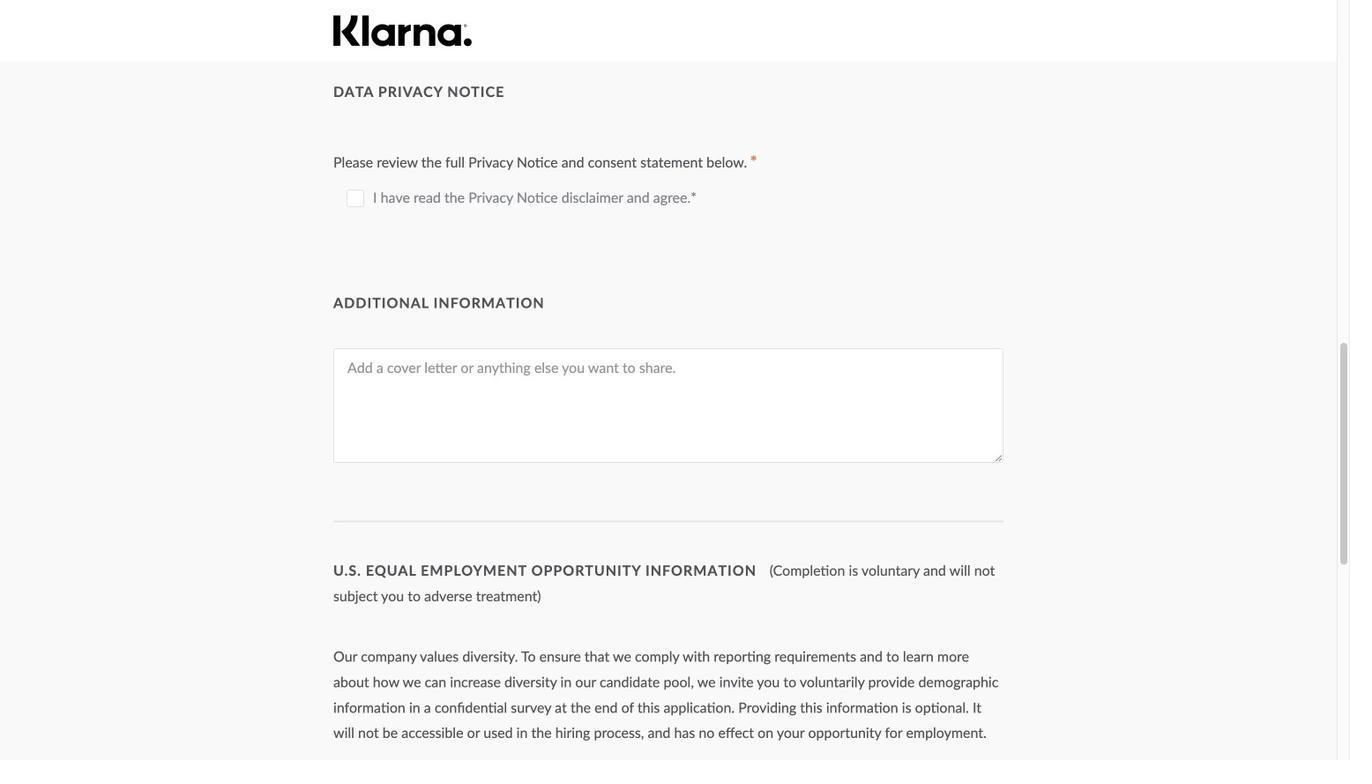 Task type: locate. For each thing, give the bounding box(es) containing it.
klarna logo image
[[333, 15, 472, 46]]

Add a cover letter or anything else you want to share. text field
[[333, 348, 1004, 463]]

None checkbox
[[347, 189, 364, 207]]



Task type: vqa. For each thing, say whether or not it's contained in the screenshot.
people.ai logo
no



